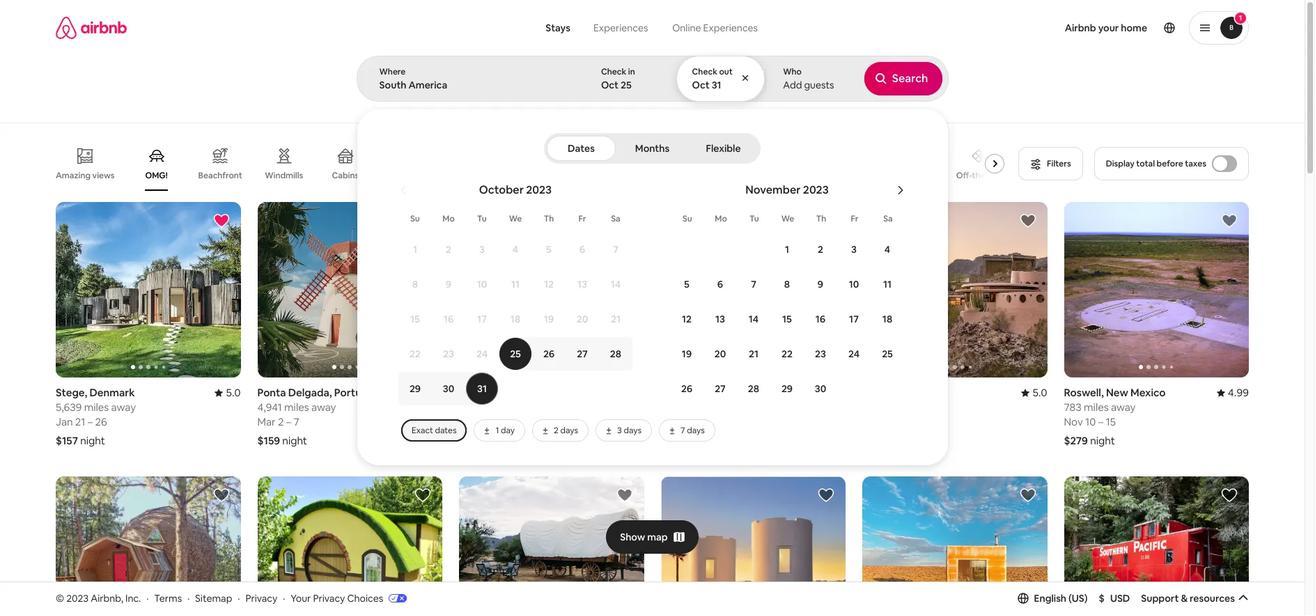 Task type: locate. For each thing, give the bounding box(es) containing it.
2 away from the left
[[311, 401, 336, 414]]

5.0 out of 5 average rating image for remove from wishlist: stege, denmark icon
[[215, 386, 241, 399]]

0 vertical spatial 20 button
[[566, 302, 599, 336]]

remove from wishlist: stege, denmark image
[[213, 212, 230, 229]]

15 button
[[399, 302, 432, 336], [771, 302, 804, 336]]

– down the denmark
[[88, 415, 93, 429]]

22
[[410, 348, 421, 360], [782, 348, 793, 360]]

1 horizontal spatial 4 button
[[871, 233, 904, 266]]

26 left tree,
[[681, 382, 693, 395]]

$ usd
[[1099, 592, 1130, 605]]

3 days from the left
[[687, 425, 705, 436]]

10 inside roswell, new mexico 783 miles away nov 10 – 15 $279 night
[[1086, 415, 1096, 429]]

tab list
[[547, 133, 758, 164]]

2 1 button from the left
[[771, 233, 804, 266]]

$159 inside ponta delgada, portugal 4,941 miles away mar 2 – 7 $159 night
[[257, 434, 280, 447]]

4
[[513, 243, 518, 256], [885, 243, 891, 256]]

3 – from the left
[[487, 415, 492, 429]]

– inside 'pelkosenniemi, finland 5,238 miles away jan 8 – 13 $159 night'
[[487, 415, 492, 429]]

2 th from the left
[[816, 213, 826, 224]]

2 22 from the left
[[782, 348, 793, 360]]

7 days
[[681, 425, 705, 436]]

terms · sitemap · privacy
[[154, 592, 278, 604]]

29 for 1st "29" button from the right
[[782, 382, 793, 395]]

2 horizontal spatial 3
[[851, 243, 857, 256]]

1
[[1239, 13, 1242, 22], [413, 243, 417, 256], [785, 243, 789, 256], [682, 415, 686, 429], [496, 425, 499, 436]]

mar
[[257, 415, 276, 429]]

add to wishlist: joshua tree, california image
[[818, 487, 835, 504]]

28 button
[[599, 337, 633, 371], [737, 372, 771, 405]]

2023 for october
[[526, 183, 552, 197]]

10
[[477, 278, 487, 291], [849, 278, 859, 291], [1086, 415, 1096, 429]]

2 mo from the left
[[715, 213, 727, 224]]

0 horizontal spatial days
[[560, 425, 578, 436]]

1 4 button from the left
[[499, 233, 532, 266]]

27 button
[[566, 337, 599, 371], [704, 372, 737, 405]]

5.0 out of 5 average rating image
[[215, 386, 241, 399], [1022, 386, 1048, 399]]

fr right remove from wishlist: joshua tree, california 'image'
[[851, 213, 859, 224]]

1 horizontal spatial 27 button
[[704, 372, 737, 405]]

jan down '5,238'
[[459, 415, 476, 429]]

th
[[544, 213, 554, 224], [816, 213, 826, 224]]

1 horizontal spatial oct
[[692, 79, 710, 91]]

4.99 out of 5 average rating image
[[1217, 386, 1249, 399]]

check left in
[[601, 66, 627, 77]]

2 vertical spatial 6
[[696, 415, 702, 429]]

2 miles from the left
[[284, 401, 309, 414]]

2023 up remove from wishlist: joshua tree, california 'image'
[[803, 183, 829, 197]]

we down november 2023
[[782, 213, 794, 224]]

home
[[1121, 22, 1148, 34]]

1 check from the left
[[601, 66, 627, 77]]

0 vertical spatial 20
[[577, 313, 588, 325]]

1 vertical spatial 6 button
[[704, 268, 737, 301]]

17 for 2nd 17 button from left
[[849, 313, 859, 325]]

none search field containing october 2023
[[356, 0, 1315, 465]]

5.0 for add to wishlist: phoenix, arizona icon 5.0 out of 5 average rating image
[[1033, 386, 1048, 399]]

3 days
[[617, 425, 642, 436]]

1 horizontal spatial fr
[[851, 213, 859, 224]]

1 horizontal spatial 30 button
[[804, 372, 837, 405]]

add to wishlist: sandy valley, nevada image
[[616, 487, 633, 504]]

2 22 button from the left
[[771, 337, 804, 371]]

0 horizontal spatial 3 button
[[465, 233, 499, 266]]

1 5.0 from the left
[[226, 386, 241, 399]]

1 horizontal spatial 27
[[715, 382, 726, 395]]

check inside check in oct 25
[[601, 66, 627, 77]]

1 vertical spatial 13 button
[[704, 302, 737, 336]]

2 privacy from the left
[[313, 592, 345, 604]]

your
[[1098, 22, 1119, 34]]

add to wishlist: phoenix, arizona image
[[1020, 212, 1036, 229]]

jan for 5,238
[[459, 415, 476, 429]]

away down the 'delgada,'
[[311, 401, 336, 414]]

1 night from the left
[[80, 434, 105, 447]]

total
[[1137, 158, 1155, 169]]

0 horizontal spatial nov
[[661, 415, 680, 429]]

2 · from the left
[[187, 592, 190, 604]]

windmills
[[265, 170, 303, 181]]

2 check from the left
[[692, 66, 718, 77]]

3 miles from the left
[[488, 401, 512, 414]]

exact
[[412, 425, 433, 436]]

1 horizontal spatial 2023
[[526, 183, 552, 197]]

5.0 left ponta
[[226, 386, 241, 399]]

tab list containing dates
[[547, 133, 758, 164]]

23 button up '4.93'
[[432, 337, 465, 371]]

1 days from the left
[[560, 425, 578, 436]]

0 horizontal spatial 12 button
[[532, 268, 566, 301]]

1 vertical spatial 26 button
[[670, 372, 704, 405]]

26 button up the 7 days
[[670, 372, 704, 405]]

30
[[443, 382, 454, 395], [815, 382, 826, 395]]

10 for 2nd 10 button from the right
[[477, 278, 487, 291]]

0 horizontal spatial 14 button
[[599, 268, 633, 301]]

2 3 button from the left
[[837, 233, 871, 266]]

1 18 from the left
[[511, 313, 521, 325]]

5.0 left 'roswell,'
[[1033, 386, 1048, 399]]

night right the $157
[[80, 434, 105, 447]]

21
[[611, 313, 621, 325], [749, 348, 759, 360], [75, 415, 85, 429]]

2 18 from the left
[[883, 313, 893, 325]]

3 for november 2023
[[851, 243, 857, 256]]

2 4 from the left
[[885, 243, 891, 256]]

days down tree,
[[687, 425, 705, 436]]

0 horizontal spatial experiences
[[594, 22, 648, 34]]

1 horizontal spatial experiences
[[703, 22, 758, 34]]

1 miles from the left
[[84, 401, 109, 414]]

3 away from the left
[[515, 401, 539, 414]]

22 button
[[399, 337, 432, 371], [771, 337, 804, 371]]

grid
[[989, 170, 1004, 181]]

2 jan from the left
[[459, 415, 476, 429]]

·
[[146, 592, 149, 604], [187, 592, 190, 604], [238, 592, 240, 604], [283, 592, 285, 604]]

miles inside roswell, new mexico 783 miles away nov 10 – 15 $279 night
[[1084, 401, 1109, 414]]

31 down out at the top of page
[[712, 79, 722, 91]]

8
[[412, 278, 418, 291], [784, 278, 790, 291], [479, 415, 485, 429]]

oct down online
[[692, 79, 710, 91]]

0 horizontal spatial sa
[[611, 213, 621, 224]]

jan inside 'pelkosenniemi, finland 5,238 miles away jan 8 – 13 $159 night'
[[459, 415, 476, 429]]

2 experiences from the left
[[703, 22, 758, 34]]

tu down october
[[477, 213, 487, 224]]

– up $6,500
[[689, 415, 694, 429]]

25 for 1st 25 button from the left
[[510, 348, 521, 360]]

4 button for october 2023
[[499, 233, 532, 266]]

31
[[712, 79, 722, 91], [477, 382, 487, 395]]

1 button down add to wishlist: ponta delgada, portugal image
[[399, 233, 432, 266]]

days left $6,500
[[624, 425, 642, 436]]

1 away from the left
[[111, 401, 136, 414]]

0 horizontal spatial tu
[[477, 213, 487, 224]]

2 18 button from the left
[[871, 302, 904, 336]]

4 – from the left
[[689, 415, 694, 429]]

0 horizontal spatial 26
[[95, 415, 107, 429]]

9 for second 9 button from right
[[446, 278, 452, 291]]

0 horizontal spatial 6 button
[[566, 233, 599, 266]]

1 4 from the left
[[513, 243, 518, 256]]

21 inside stege, denmark 5,639 miles away jan 21 – 26 $157 night
[[75, 415, 85, 429]]

1 horizontal spatial 4
[[885, 243, 891, 256]]

1 22 from the left
[[410, 348, 421, 360]]

29 left '4.93'
[[410, 382, 421, 395]]

who
[[783, 66, 802, 77]]

4 away from the left
[[1111, 401, 1136, 414]]

1 horizontal spatial 18
[[883, 313, 893, 325]]

miles inside ponta delgada, portugal 4,941 miles away mar 2 – 7 $159 night
[[284, 401, 309, 414]]

1 2 button from the left
[[432, 233, 465, 266]]

0 horizontal spatial 27
[[577, 348, 588, 360]]

su
[[410, 213, 420, 224], [683, 213, 692, 224]]

2023 right october
[[526, 183, 552, 197]]

22 button up 4.93 out of 5 average rating icon
[[399, 337, 432, 371]]

1 horizontal spatial 18 button
[[871, 302, 904, 336]]

13
[[578, 278, 587, 291], [716, 313, 725, 325], [494, 415, 505, 429]]

5 button
[[532, 233, 566, 266], [670, 268, 704, 301]]

19 button
[[532, 302, 566, 336], [670, 337, 704, 371]]

privacy right the your
[[313, 592, 345, 604]]

13 for top 13 button
[[578, 278, 587, 291]]

1 horizontal spatial 10
[[849, 278, 859, 291]]

23
[[443, 348, 454, 360], [815, 348, 826, 360]]

jan inside stege, denmark 5,639 miles away jan 21 – 26 $157 night
[[56, 415, 73, 429]]

2 30 from the left
[[815, 382, 826, 395]]

nov inside roswell, new mexico 783 miles away nov 10 – 15 $279 night
[[1064, 415, 1083, 429]]

1 horizontal spatial jan
[[459, 415, 476, 429]]

0 horizontal spatial 21 button
[[599, 302, 633, 336]]

night right $279
[[1090, 434, 1115, 447]]

16 button
[[432, 302, 465, 336], [804, 302, 837, 336]]

0 vertical spatial 6
[[580, 243, 585, 256]]

joshua tree, california
[[661, 386, 772, 399]]

1 horizontal spatial 15 button
[[771, 302, 804, 336]]

2 5.0 from the left
[[1033, 386, 1048, 399]]

3 night from the left
[[484, 434, 509, 447]]

· right the "terms" link
[[187, 592, 190, 604]]

check for 25
[[601, 66, 627, 77]]

28
[[610, 348, 622, 360], [748, 382, 760, 395]]

3 · from the left
[[238, 592, 240, 604]]

2 9 button from the left
[[804, 268, 837, 301]]

27 button right joshua
[[704, 372, 737, 405]]

1 horizontal spatial we
[[782, 213, 794, 224]]

17
[[477, 313, 487, 325], [849, 313, 859, 325]]

2 night from the left
[[282, 434, 307, 447]]

2023
[[526, 183, 552, 197], [803, 183, 829, 197], [66, 592, 89, 604]]

31 inside 31 button
[[477, 382, 487, 395]]

2 29 from the left
[[782, 382, 793, 395]]

privacy left the your
[[246, 592, 278, 604]]

15 inside roswell, new mexico 783 miles away nov 10 – 15 $279 night
[[1106, 415, 1116, 429]]

th down november 2023
[[816, 213, 826, 224]]

beachfront
[[198, 170, 242, 181]]

2 – from the left
[[286, 415, 291, 429]]

days for 2 days
[[560, 425, 578, 436]]

· left the your
[[283, 592, 285, 604]]

experiences
[[594, 22, 648, 34], [703, 22, 758, 34]]

11 button
[[499, 268, 532, 301], [871, 268, 904, 301]]

2 horizontal spatial 13
[[716, 313, 725, 325]]

0 vertical spatial 27
[[577, 348, 588, 360]]

1 23 from the left
[[443, 348, 454, 360]]

15
[[410, 313, 420, 325], [782, 313, 792, 325], [1106, 415, 1116, 429]]

6
[[580, 243, 585, 256], [718, 278, 723, 291], [696, 415, 702, 429]]

1 – from the left
[[88, 415, 93, 429]]

calendar application
[[373, 168, 1315, 442]]

$159 inside 'pelkosenniemi, finland 5,238 miles away jan 8 – 13 $159 night'
[[459, 434, 482, 447]]

2 2 button from the left
[[804, 233, 837, 266]]

24 button up 31 button
[[465, 337, 499, 371]]

miles down the 'delgada,'
[[284, 401, 309, 414]]

2 days from the left
[[624, 425, 642, 436]]

views
[[92, 170, 115, 181]]

1 button
[[1189, 11, 1249, 45]]

fr left add to wishlist: pelkosenniemi, finland "icon"
[[579, 213, 586, 224]]

–
[[88, 415, 93, 429], [286, 415, 291, 429], [487, 415, 492, 429], [689, 415, 694, 429], [1098, 415, 1104, 429]]

1 oct from the left
[[601, 79, 619, 91]]

0 horizontal spatial privacy
[[246, 592, 278, 604]]

1 horizontal spatial 1 button
[[771, 233, 804, 266]]

1 vertical spatial 27 button
[[704, 372, 737, 405]]

night inside stege, denmark 5,639 miles away jan 21 – 26 $157 night
[[80, 434, 105, 447]]

– inside ponta delgada, portugal 4,941 miles away mar 2 – 7 $159 night
[[286, 415, 291, 429]]

add to wishlist: cedar city, utah image
[[415, 487, 431, 504]]

1 18 button from the left
[[499, 302, 532, 336]]

26 button up finland
[[532, 337, 566, 371]]

29 button left 5.0 out of 5 average rating icon
[[771, 372, 804, 405]]

experiences inside "online experiences" link
[[703, 22, 758, 34]]

1 30 button from the left
[[432, 372, 465, 405]]

None search field
[[356, 0, 1315, 465]]

4 · from the left
[[283, 592, 285, 604]]

your
[[291, 592, 311, 604]]

25 inside check in oct 25
[[621, 79, 632, 91]]

31 up '5,238'
[[477, 382, 487, 395]]

13 inside 'pelkosenniemi, finland 5,238 miles away jan 8 – 13 $159 night'
[[494, 415, 505, 429]]

0 horizontal spatial 21
[[75, 415, 85, 429]]

2 23 button from the left
[[804, 337, 837, 371]]

0 horizontal spatial oct
[[601, 79, 619, 91]]

we down the october 2023
[[509, 213, 522, 224]]

2 horizontal spatial 15
[[1106, 415, 1116, 429]]

0 horizontal spatial 2 button
[[432, 233, 465, 266]]

check in oct 25
[[601, 66, 635, 91]]

1 th from the left
[[544, 213, 554, 224]]

1 1 button from the left
[[399, 233, 432, 266]]

nov up $6,500
[[661, 415, 680, 429]]

1 3 button from the left
[[465, 233, 499, 266]]

away inside 'pelkosenniemi, finland 5,238 miles away jan 8 – 13 $159 night'
[[515, 401, 539, 414]]

0 horizontal spatial jan
[[56, 415, 73, 429]]

1 horizontal spatial 11
[[883, 278, 892, 291]]

3
[[479, 243, 485, 256], [851, 243, 857, 256], [617, 425, 622, 436]]

2023 right the ©
[[66, 592, 89, 604]]

filters button
[[1019, 147, 1083, 180]]

$159 down mar
[[257, 434, 280, 447]]

0 horizontal spatial 24
[[477, 348, 488, 360]]

1 su from the left
[[410, 213, 420, 224]]

1 horizontal spatial 20
[[715, 348, 726, 360]]

0 horizontal spatial 1 button
[[399, 233, 432, 266]]

30 button
[[432, 372, 465, 405], [804, 372, 837, 405]]

2 nov from the left
[[1064, 415, 1083, 429]]

1 horizontal spatial 17 button
[[837, 302, 871, 336]]

26 down the denmark
[[95, 415, 107, 429]]

1 horizontal spatial 23 button
[[804, 337, 837, 371]]

23 for 1st 23 button from the right
[[815, 348, 826, 360]]

0 horizontal spatial check
[[601, 66, 627, 77]]

experiences up in
[[594, 22, 648, 34]]

1 vertical spatial 14 button
[[737, 302, 771, 336]]

4.93 out of 5 average rating image
[[410, 386, 442, 399]]

away down new on the right of page
[[1111, 401, 1136, 414]]

0 horizontal spatial 11
[[511, 278, 520, 291]]

1 16 button from the left
[[432, 302, 465, 336]]

23 for 1st 23 button from the left
[[443, 348, 454, 360]]

0 horizontal spatial 30 button
[[432, 372, 465, 405]]

5.0 out of 5 average rating image left ponta
[[215, 386, 241, 399]]

– left 1 day
[[487, 415, 492, 429]]

th down the october 2023
[[544, 213, 554, 224]]

1 button for november
[[771, 233, 804, 266]]

1 button down november 2023
[[771, 233, 804, 266]]

1 we from the left
[[509, 213, 522, 224]]

6 for the rightmost 6 button
[[718, 278, 723, 291]]

2 5.0 out of 5 average rating image from the left
[[1022, 386, 1048, 399]]

check inside check out oct 31
[[692, 66, 718, 77]]

1 horizontal spatial check
[[692, 66, 718, 77]]

oct down experiences 'button'
[[601, 79, 619, 91]]

2 button for november 2023
[[804, 233, 837, 266]]

– down 'roswell,'
[[1098, 415, 1104, 429]]

miles
[[84, 401, 109, 414], [284, 401, 309, 414], [488, 401, 512, 414], [1084, 401, 1109, 414]]

26 up finland
[[543, 348, 555, 360]]

oct
[[601, 79, 619, 91], [692, 79, 710, 91]]

check left out at the top of page
[[692, 66, 718, 77]]

2 15 button from the left
[[771, 302, 804, 336]]

miles down the denmark
[[84, 401, 109, 414]]

taxes
[[1185, 158, 1207, 169]]

0 vertical spatial 5
[[546, 243, 552, 256]]

– right mar
[[286, 415, 291, 429]]

1 horizontal spatial 16 button
[[804, 302, 837, 336]]

2 vertical spatial 21
[[75, 415, 85, 429]]

22 button up california
[[771, 337, 804, 371]]

1 17 from the left
[[477, 313, 487, 325]]

1 horizontal spatial 9 button
[[804, 268, 837, 301]]

away down finland
[[515, 401, 539, 414]]

1 horizontal spatial 29 button
[[771, 372, 804, 405]]

check
[[601, 66, 627, 77], [692, 66, 718, 77]]

2 fr from the left
[[851, 213, 859, 224]]

check out oct 31
[[692, 66, 733, 91]]

0 horizontal spatial 8 button
[[399, 268, 432, 301]]

0 horizontal spatial 13
[[494, 415, 505, 429]]

jan for 5,639
[[56, 415, 73, 429]]

$159 right "dates"
[[459, 434, 482, 447]]

1 horizontal spatial 21 button
[[737, 337, 771, 371]]

0 vertical spatial 12
[[544, 278, 554, 291]]

17 for 1st 17 button
[[477, 313, 487, 325]]

27 button up finland
[[566, 337, 599, 371]]

10 button
[[465, 268, 499, 301], [837, 268, 871, 301]]

0 horizontal spatial mo
[[443, 213, 455, 224]]

1 vertical spatial 19
[[682, 348, 692, 360]]

before
[[1157, 158, 1183, 169]]

1 vertical spatial 12
[[682, 313, 692, 325]]

1 horizontal spatial 5 button
[[670, 268, 704, 301]]

group
[[56, 137, 1010, 191], [56, 202, 241, 378], [257, 202, 442, 378], [459, 202, 644, 378], [661, 202, 846, 378], [863, 202, 1048, 378], [1064, 202, 1249, 378], [56, 477, 241, 615], [257, 477, 442, 615], [459, 477, 644, 615], [661, 477, 846, 615], [863, 477, 1048, 615], [1064, 477, 1249, 615]]

0 horizontal spatial 14
[[611, 278, 621, 291]]

night inside ponta delgada, portugal 4,941 miles away mar 2 – 7 $159 night
[[282, 434, 307, 447]]

2023 for ©
[[66, 592, 89, 604]]

27
[[577, 348, 588, 360], [715, 382, 726, 395]]

0 vertical spatial 6 button
[[566, 233, 599, 266]]

oct inside check out oct 31
[[692, 79, 710, 91]]

0 horizontal spatial 18 button
[[499, 302, 532, 336]]

tu down november
[[750, 213, 759, 224]]

24 button up 5.0 out of 5 average rating icon
[[837, 337, 871, 371]]

2 horizontal spatial 26
[[681, 382, 693, 395]]

7 button
[[599, 233, 633, 266], [737, 268, 771, 301]]

2 23 from the left
[[815, 348, 826, 360]]

0 vertical spatial 14 button
[[599, 268, 633, 301]]

0 vertical spatial 31
[[712, 79, 722, 91]]

29 button up the exact in the bottom of the page
[[399, 372, 432, 405]]

1 horizontal spatial 26 button
[[670, 372, 704, 405]]

13 button
[[566, 268, 599, 301], [704, 302, 737, 336]]

1 horizontal spatial 7 button
[[737, 268, 771, 301]]

usd
[[1110, 592, 1130, 605]]

night down the 'delgada,'
[[282, 434, 307, 447]]

1 mo from the left
[[443, 213, 455, 224]]

20
[[577, 313, 588, 325], [715, 348, 726, 360]]

0 horizontal spatial 3
[[479, 243, 485, 256]]

1 vertical spatial 28 button
[[737, 372, 771, 405]]

· left privacy link
[[238, 592, 240, 604]]

1 horizontal spatial 20 button
[[704, 337, 737, 371]]

away down the denmark
[[111, 401, 136, 414]]

jan down 5,639
[[56, 415, 73, 429]]

0 horizontal spatial 12
[[544, 278, 554, 291]]

1 inside nov 1 – 6 $6,500 night
[[682, 415, 686, 429]]

0 horizontal spatial 29
[[410, 382, 421, 395]]

2 17 from the left
[[849, 313, 859, 325]]

0 horizontal spatial 25
[[510, 348, 521, 360]]

2 30 button from the left
[[804, 372, 837, 405]]

· right inc.
[[146, 592, 149, 604]]

0 horizontal spatial 6
[[580, 243, 585, 256]]

0 horizontal spatial 5.0 out of 5 average rating image
[[215, 386, 241, 399]]

nov down 783
[[1064, 415, 1083, 429]]

miles down 'roswell,'
[[1084, 401, 1109, 414]]

1 9 button from the left
[[432, 268, 465, 301]]

1 experiences from the left
[[594, 22, 648, 34]]

0 vertical spatial 26 button
[[532, 337, 566, 371]]

7 inside ponta delgada, portugal 4,941 miles away mar 2 – 7 $159 night
[[294, 415, 299, 429]]

– inside roswell, new mexico 783 miles away nov 10 – 15 $279 night
[[1098, 415, 1104, 429]]

1 9 from the left
[[446, 278, 452, 291]]

mo
[[443, 213, 455, 224], [715, 213, 727, 224]]

0 horizontal spatial 24 button
[[465, 337, 499, 371]]

1 vertical spatial 6
[[718, 278, 723, 291]]

1 nov from the left
[[661, 415, 680, 429]]

1 inside dropdown button
[[1239, 13, 1242, 22]]

support & resources button
[[1141, 592, 1249, 605]]

privacy link
[[246, 592, 278, 604]]

23 button up 5.0 out of 5 average rating icon
[[804, 337, 837, 371]]

days down finland
[[560, 425, 578, 436]]

1 23 button from the left
[[432, 337, 465, 371]]

5.0 out of 5 average rating image left 'roswell,'
[[1022, 386, 1048, 399]]

1 horizontal spatial 13 button
[[704, 302, 737, 336]]

2 sa from the left
[[884, 213, 893, 224]]

add to wishlist: pelkosenniemi, finland image
[[616, 212, 633, 229]]

pelkosenniemi, finland 5,238 miles away jan 8 – 13 $159 night
[[459, 386, 570, 447]]

0 horizontal spatial 25 button
[[499, 337, 532, 371]]

Where field
[[379, 79, 561, 91]]

we
[[509, 213, 522, 224], [782, 213, 794, 224]]

9 button
[[432, 268, 465, 301], [804, 268, 837, 301]]

1 10 button from the left
[[465, 268, 499, 301]]

2 24 button from the left
[[837, 337, 871, 371]]

1 horizontal spatial 14 button
[[737, 302, 771, 336]]

1 horizontal spatial sa
[[884, 213, 893, 224]]

– inside nov 1 – 6 $6,500 night
[[689, 415, 694, 429]]

29 right california
[[782, 382, 793, 395]]

29 button
[[399, 372, 432, 405], [771, 372, 804, 405]]

0 horizontal spatial 5 button
[[532, 233, 566, 266]]

5.0 out of 5 average rating image for add to wishlist: phoenix, arizona icon
[[1022, 386, 1048, 399]]

experiences right online
[[703, 22, 758, 34]]

3 button for november 2023
[[837, 233, 871, 266]]

night down '5,238'
[[484, 434, 509, 447]]

4 miles from the left
[[1084, 401, 1109, 414]]

26 button
[[532, 337, 566, 371], [670, 372, 704, 405]]

5 – from the left
[[1098, 415, 1104, 429]]

27 for topmost 27 button
[[577, 348, 588, 360]]

2 inside ponta delgada, portugal 4,941 miles away mar 2 – 7 $159 night
[[278, 415, 284, 429]]

night right $6,500
[[697, 434, 722, 447]]

1 horizontal spatial 24 button
[[837, 337, 871, 371]]

1 29 from the left
[[410, 382, 421, 395]]

oct inside check in oct 25
[[601, 79, 619, 91]]

6 for top 6 button
[[580, 243, 585, 256]]

7
[[613, 243, 619, 256], [751, 278, 757, 291], [294, 415, 299, 429], [681, 425, 685, 436]]

2 oct from the left
[[692, 79, 710, 91]]

4 night from the left
[[697, 434, 722, 447]]

finland
[[535, 386, 570, 399]]

cabins
[[332, 170, 359, 181]]

miles down the "pelkosenniemi,"
[[488, 401, 512, 414]]

8 inside 'pelkosenniemi, finland 5,238 miles away jan 8 – 13 $159 night'
[[479, 415, 485, 429]]

$159
[[257, 434, 280, 447], [459, 434, 482, 447]]



Task type: describe. For each thing, give the bounding box(es) containing it.
0 vertical spatial 27 button
[[566, 337, 599, 371]]

5 for the bottom 5 button
[[684, 278, 690, 291]]

2 days
[[554, 425, 578, 436]]

away inside roswell, new mexico 783 miles away nov 10 – 15 $279 night
[[1111, 401, 1136, 414]]

0 vertical spatial 21 button
[[599, 302, 633, 336]]

ponta delgada, portugal 4,941 miles away mar 2 – 7 $159 night
[[257, 386, 376, 447]]

1 horizontal spatial 12 button
[[670, 302, 704, 336]]

add to wishlist: ponta delgada, portugal image
[[415, 212, 431, 229]]

– inside stege, denmark 5,639 miles away jan 21 – 26 $157 night
[[88, 415, 93, 429]]

0 vertical spatial 5 button
[[532, 233, 566, 266]]

$157
[[56, 434, 78, 447]]

1 24 button from the left
[[465, 337, 499, 371]]

1 fr from the left
[[579, 213, 586, 224]]

denmark
[[90, 386, 135, 399]]

1 tu from the left
[[477, 213, 487, 224]]

dates button
[[547, 136, 616, 161]]

new
[[1106, 386, 1129, 399]]

13 for the bottommost 13 button
[[716, 313, 725, 325]]

18 for first 18 button from the right
[[883, 313, 893, 325]]

1 22 button from the left
[[399, 337, 432, 371]]

0 vertical spatial 28
[[610, 348, 622, 360]]

the-
[[972, 170, 989, 181]]

5,238
[[459, 401, 485, 414]]

1 vertical spatial 5 button
[[670, 268, 704, 301]]

1 · from the left
[[146, 592, 149, 604]]

where
[[379, 66, 406, 77]]

$6,500
[[661, 434, 695, 447]]

1 11 from the left
[[511, 278, 520, 291]]

nov 1 – 6 $6,500 night
[[661, 415, 722, 447]]

stays button
[[535, 14, 582, 42]]

terms link
[[154, 592, 182, 604]]

check for 31
[[692, 66, 718, 77]]

english (us) button
[[1018, 592, 1088, 605]]

1 17 button from the left
[[465, 302, 499, 336]]

october
[[479, 183, 524, 197]]

joshua
[[661, 386, 696, 399]]

stege, denmark 5,639 miles away jan 21 – 26 $157 night
[[56, 386, 136, 447]]

5.0 out of 5 average rating image
[[820, 386, 846, 399]]

0 horizontal spatial 28 button
[[599, 337, 633, 371]]

your privacy choices link
[[291, 592, 407, 605]]

4 for october 2023
[[513, 243, 518, 256]]

27 for 27 button to the bottom
[[715, 382, 726, 395]]

1 privacy from the left
[[246, 592, 278, 604]]

profile element
[[792, 0, 1249, 56]]

day
[[501, 425, 515, 436]]

0 vertical spatial 12 button
[[532, 268, 566, 301]]

1 vertical spatial 7 button
[[737, 268, 771, 301]]

31 button
[[465, 372, 499, 405]]

airbnb,
[[91, 592, 123, 604]]

1 horizontal spatial 21
[[611, 313, 621, 325]]

experiences inside experiences 'button'
[[594, 22, 648, 34]]

dates
[[568, 142, 595, 155]]

8 for first 8 button from left
[[412, 278, 418, 291]]

online experiences link
[[660, 14, 770, 42]]

roswell,
[[1064, 386, 1104, 399]]

your privacy choices
[[291, 592, 383, 604]]

nov inside nov 1 – 6 $6,500 night
[[661, 415, 680, 429]]

1 8 button from the left
[[399, 268, 432, 301]]

in
[[628, 66, 635, 77]]

2023 for november
[[803, 183, 829, 197]]

2 25 button from the left
[[871, 337, 904, 371]]

1 vertical spatial 26
[[681, 382, 693, 395]]

out
[[719, 66, 733, 77]]

night inside nov 1 – 6 $6,500 night
[[697, 434, 722, 447]]

2 tu from the left
[[750, 213, 759, 224]]

november
[[746, 183, 801, 197]]

0 horizontal spatial 20
[[577, 313, 588, 325]]

miles inside 'pelkosenniemi, finland 5,238 miles away jan 8 – 13 $159 night'
[[488, 401, 512, 414]]

experiences button
[[582, 14, 660, 42]]

miles inside stege, denmark 5,639 miles away jan 21 – 26 $157 night
[[84, 401, 109, 414]]

filters
[[1047, 158, 1071, 169]]

away inside ponta delgada, portugal 4,941 miles away mar 2 – 7 $159 night
[[311, 401, 336, 414]]

add to wishlist: roswell, new mexico image
[[1221, 212, 1238, 229]]

add to wishlist: page, arizona image
[[1020, 487, 1036, 504]]

pelkosenniemi,
[[459, 386, 532, 399]]

1 horizontal spatial 28 button
[[737, 372, 771, 405]]

what can we help you find? tab list
[[535, 14, 660, 42]]

display
[[1106, 158, 1135, 169]]

0 horizontal spatial 15
[[410, 313, 420, 325]]

amazing views
[[56, 170, 115, 181]]

2 8 button from the left
[[771, 268, 804, 301]]

add to wishlist: bend, oregon image
[[213, 487, 230, 504]]

8 for second 8 button from left
[[784, 278, 790, 291]]

4 for november 2023
[[885, 243, 891, 256]]

6 inside nov 1 – 6 $6,500 night
[[696, 415, 702, 429]]

3 button for october 2023
[[465, 233, 499, 266]]

2 16 from the left
[[816, 313, 826, 325]]

2 11 button from the left
[[871, 268, 904, 301]]

1 horizontal spatial 6 button
[[704, 268, 737, 301]]

months button
[[619, 136, 686, 161]]

california
[[725, 386, 772, 399]]

exact dates
[[412, 425, 457, 436]]

2 24 from the left
[[849, 348, 860, 360]]

2 11 from the left
[[883, 278, 892, 291]]

group containing amazing views
[[56, 137, 1010, 191]]

roswell, new mexico 783 miles away nov 10 – 15 $279 night
[[1064, 386, 1166, 447]]

who add guests
[[783, 66, 834, 91]]

2 17 button from the left
[[837, 302, 871, 336]]

0 horizontal spatial 20 button
[[566, 302, 599, 336]]

months
[[635, 142, 670, 155]]

1 horizontal spatial 12
[[682, 313, 692, 325]]

18 for 1st 18 button
[[511, 313, 521, 325]]

(us)
[[1069, 592, 1088, 605]]

9 for second 9 button from left
[[818, 278, 824, 291]]

english
[[1034, 592, 1067, 605]]

1 horizontal spatial 19
[[682, 348, 692, 360]]

2 su from the left
[[683, 213, 692, 224]]

©
[[56, 592, 64, 604]]

1 25 button from the left
[[499, 337, 532, 371]]

night inside 'pelkosenniemi, finland 5,238 miles away jan 8 – 13 $159 night'
[[484, 434, 509, 447]]

sitemap link
[[195, 592, 232, 604]]

online experiences
[[672, 22, 758, 34]]

omg!
[[145, 170, 168, 181]]

29 for 2nd "29" button from the right
[[410, 382, 421, 395]]

flexible button
[[689, 136, 758, 161]]

1 15 button from the left
[[399, 302, 432, 336]]

display total before taxes button
[[1094, 147, 1249, 180]]

oct for oct 31
[[692, 79, 710, 91]]

1 horizontal spatial 26
[[543, 348, 555, 360]]

remove from wishlist: joshua tree, california image
[[818, 212, 835, 229]]

5 for the topmost 5 button
[[546, 243, 552, 256]]

support & resources
[[1141, 592, 1235, 605]]

10 for 1st 10 button from right
[[849, 278, 859, 291]]

22 for first 22 button from right
[[782, 348, 793, 360]]

&
[[1181, 592, 1188, 605]]

portugal
[[334, 386, 376, 399]]

airbnb
[[1065, 22, 1096, 34]]

night inside roswell, new mexico 783 miles away nov 10 – 15 $279 night
[[1090, 434, 1115, 447]]

1 vertical spatial 19 button
[[670, 337, 704, 371]]

ponta
[[257, 386, 286, 399]]

$279
[[1064, 434, 1088, 447]]

display total before taxes
[[1106, 158, 1207, 169]]

1 24 from the left
[[477, 348, 488, 360]]

add to wishlist: cupertino, california image
[[1221, 487, 1238, 504]]

english (us)
[[1034, 592, 1088, 605]]

off-the-grid
[[956, 170, 1004, 181]]

0 vertical spatial 13 button
[[566, 268, 599, 301]]

3 for october 2023
[[479, 243, 485, 256]]

terms
[[154, 592, 182, 604]]

1 sa from the left
[[611, 213, 621, 224]]

november 2023
[[746, 183, 829, 197]]

delgada,
[[288, 386, 332, 399]]

1 vertical spatial 21
[[749, 348, 759, 360]]

5.0 for 5.0 out of 5 average rating image related to remove from wishlist: stege, denmark icon
[[226, 386, 241, 399]]

2 button for october 2023
[[432, 233, 465, 266]]

choices
[[347, 592, 383, 604]]

october 2023
[[479, 183, 552, 197]]

show
[[620, 531, 645, 543]]

1 horizontal spatial 15
[[782, 313, 792, 325]]

airbnb your home link
[[1057, 13, 1156, 42]]

$
[[1099, 592, 1105, 605]]

4 button for november 2023
[[871, 233, 904, 266]]

away inside stege, denmark 5,639 miles away jan 21 – 26 $157 night
[[111, 401, 136, 414]]

5,639
[[56, 401, 82, 414]]

stays
[[546, 22, 571, 34]]

1 vertical spatial 28
[[748, 382, 760, 395]]

0 vertical spatial 14
[[611, 278, 621, 291]]

26 inside stege, denmark 5,639 miles away jan 21 – 26 $157 night
[[95, 415, 107, 429]]

783
[[1064, 401, 1082, 414]]

map
[[647, 531, 668, 543]]

1 30 from the left
[[443, 382, 454, 395]]

22 for first 22 button from left
[[410, 348, 421, 360]]

25 for second 25 button from the left
[[882, 348, 893, 360]]

4.99
[[1228, 386, 1249, 399]]

online
[[672, 22, 701, 34]]

days for 3 days
[[624, 425, 642, 436]]

1 16 from the left
[[444, 313, 454, 325]]

off-
[[956, 170, 972, 181]]

mexico
[[1131, 386, 1166, 399]]

add
[[783, 79, 802, 91]]

0 horizontal spatial 7 button
[[599, 233, 633, 266]]

1 29 button from the left
[[399, 372, 432, 405]]

days for 7 days
[[687, 425, 705, 436]]

stays tab panel
[[356, 56, 1315, 465]]

inc.
[[125, 592, 141, 604]]

1 day
[[496, 425, 515, 436]]

resources
[[1190, 592, 1235, 605]]

2 16 button from the left
[[804, 302, 837, 336]]

airbnb your home
[[1065, 22, 1148, 34]]

tree,
[[698, 386, 723, 399]]

show map
[[620, 531, 668, 543]]

dates
[[435, 425, 457, 436]]

0 horizontal spatial 19 button
[[532, 302, 566, 336]]

2 we from the left
[[782, 213, 794, 224]]

sitemap
[[195, 592, 232, 604]]

oct for oct 25
[[601, 79, 619, 91]]

2 29 button from the left
[[771, 372, 804, 405]]

flexible
[[706, 142, 741, 155]]

tab list inside "stays" tab panel
[[547, 133, 758, 164]]

4.93
[[421, 386, 442, 399]]

1 horizontal spatial 14
[[749, 313, 759, 325]]

31 inside check out oct 31
[[712, 79, 722, 91]]

1 button for october
[[399, 233, 432, 266]]

show map button
[[606, 520, 699, 554]]

1 11 button from the left
[[499, 268, 532, 301]]

stege,
[[56, 386, 87, 399]]

1 horizontal spatial 3
[[617, 425, 622, 436]]

0 vertical spatial 19
[[544, 313, 554, 325]]

2 10 button from the left
[[837, 268, 871, 301]]



Task type: vqa. For each thing, say whether or not it's contained in the screenshot.
the of
no



